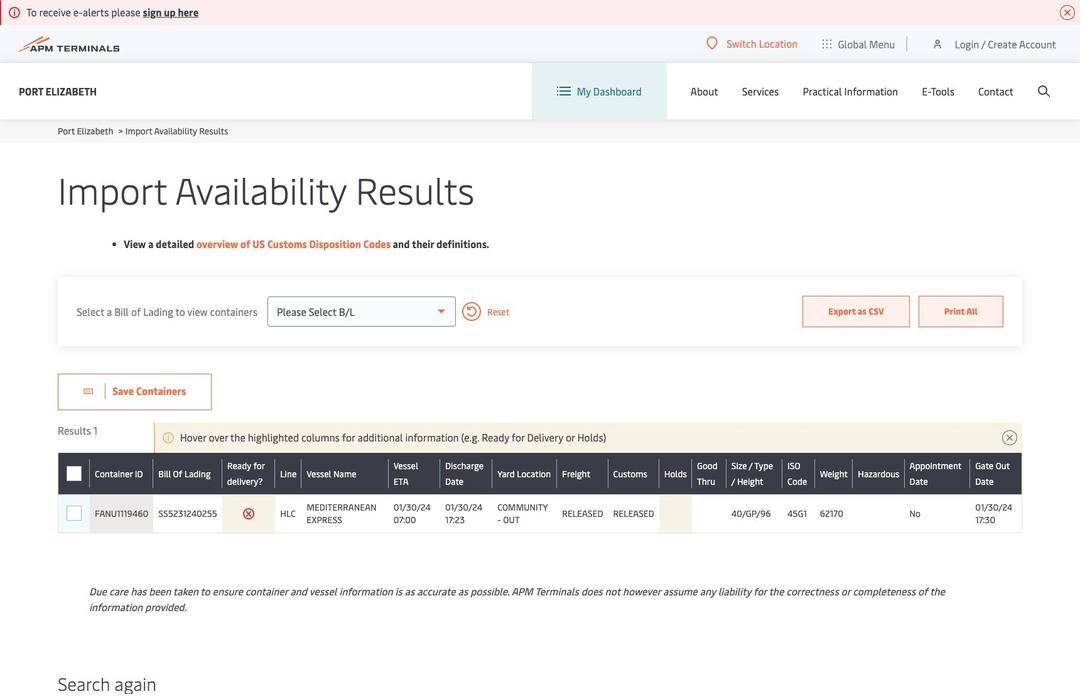 Task type: locate. For each thing, give the bounding box(es) containing it.
None checkbox
[[66, 466, 82, 481], [66, 466, 81, 481], [66, 506, 82, 521], [67, 507, 82, 522], [66, 466, 82, 481], [66, 466, 81, 481], [66, 506, 82, 521], [67, 507, 82, 522]]



Task type: vqa. For each thing, say whether or not it's contained in the screenshot.
AN APMTERMINALS.COM ACCOUNT ENABLES YOU TO SAVE CONTAINERS TO YOUR CONTAINER WATCHLIST, SET DAILY WATCHLIST EMAIL NOTIFICATIONS, AND SUBSCRIBE FOR TERMINAL ALERTS. TERMINAL ALERTS PROVIDE YOU WITH REAL-TIME, PERSONALISED OPERATIONAL UPDATES VIA SMS OR EMAIL. AN APM TERMINALS ACCOUNT IS ALSO REQUIRED TO MANAGE TRUCK APPOINTMENTS OR ADDITIONAL SERVICE REQUESTS AT SOME TERMINALS.
no



Task type: describe. For each thing, give the bounding box(es) containing it.
close alert image
[[1061, 5, 1076, 20]]

not ready image
[[243, 508, 255, 520]]



